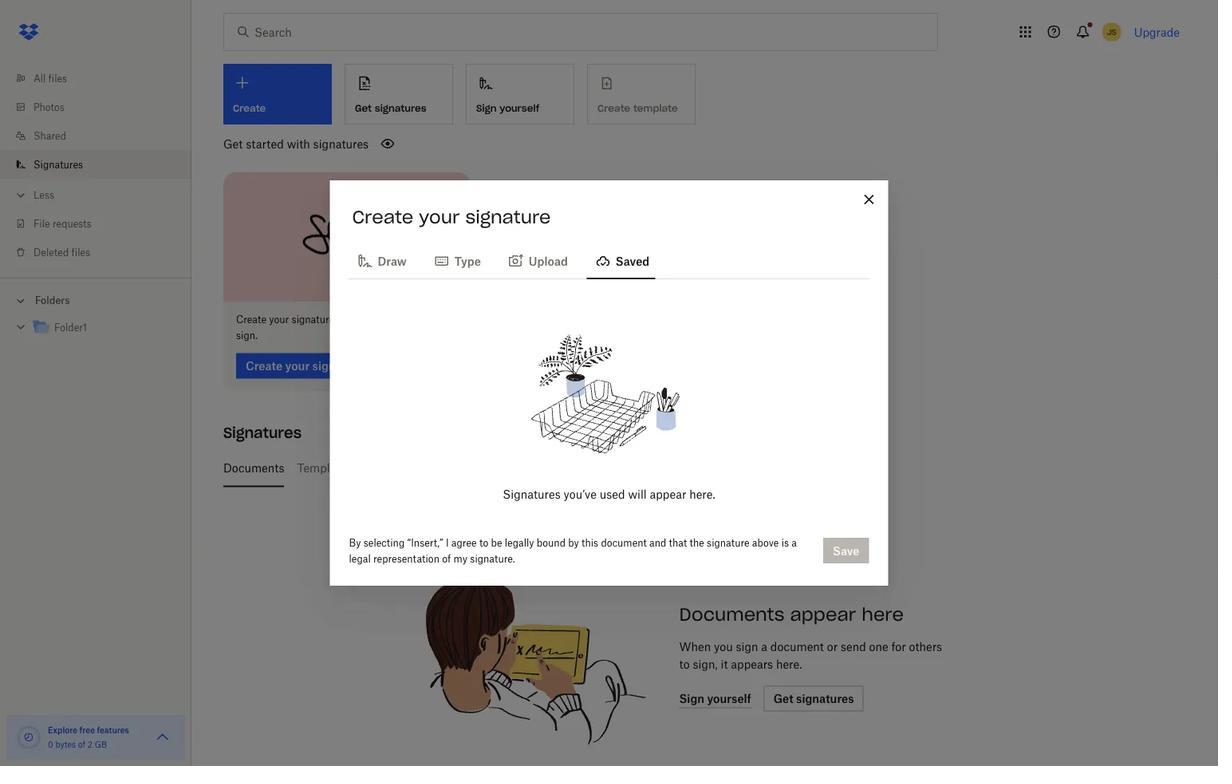 Task type: vqa. For each thing, say whether or not it's contained in the screenshot.
Create shared folder button
no



Task type: locate. For each thing, give the bounding box(es) containing it.
tab list
[[349, 241, 870, 279], [224, 449, 1174, 487]]

1 vertical spatial of
[[78, 740, 85, 750]]

here. up the
[[690, 487, 716, 501]]

create inside create your signature so you're always ready to sign.
[[236, 314, 267, 326]]

your
[[419, 206, 460, 228], [269, 314, 289, 326]]

0 vertical spatial appear
[[650, 487, 687, 501]]

sign
[[736, 640, 759, 654]]

always
[[380, 314, 410, 326]]

1 vertical spatial documents
[[680, 603, 785, 625]]

signatures left you've
[[503, 487, 561, 501]]

dropbox image
[[13, 16, 45, 48]]

create for create your signature
[[352, 206, 414, 228]]

templates
[[297, 461, 352, 475]]

signature for create your signature so you're always ready to sign.
[[292, 314, 335, 326]]

a right sign
[[762, 640, 768, 654]]

appears
[[731, 658, 774, 671]]

1 vertical spatial document
[[771, 640, 825, 654]]

folders button
[[0, 288, 192, 312]]

here. inside when you sign a document or send one for others to sign, it appears here.
[[777, 658, 803, 671]]

a right is
[[792, 537, 797, 549]]

here.
[[690, 487, 716, 501], [777, 658, 803, 671]]

shared
[[34, 130, 66, 142]]

or
[[828, 640, 838, 654]]

the
[[690, 537, 705, 549]]

this
[[582, 537, 599, 549]]

1 vertical spatial files
[[71, 246, 90, 258]]

signature for create your signature
[[466, 206, 551, 228]]

to left be
[[480, 537, 489, 549]]

that
[[669, 537, 688, 549]]

sign.
[[236, 330, 258, 342]]

requests
[[53, 218, 92, 230]]

0 horizontal spatial files
[[48, 72, 67, 84]]

create inside dialog
[[352, 206, 414, 228]]

0 horizontal spatial your
[[269, 314, 289, 326]]

tab list containing draw
[[349, 241, 870, 279]]

appear right will
[[650, 487, 687, 501]]

0 vertical spatial here.
[[690, 487, 716, 501]]

list containing all files
[[0, 54, 192, 278]]

signatures inside button
[[375, 102, 427, 114]]

signatures list item
[[0, 150, 192, 179]]

0 vertical spatial files
[[48, 72, 67, 84]]

create your signature dialog
[[330, 180, 889, 586]]

your up type on the top left of page
[[419, 206, 460, 228]]

tab list inside create your signature dialog
[[349, 241, 870, 279]]

to down the when
[[680, 658, 690, 671]]

documents
[[224, 461, 285, 475], [680, 603, 785, 625]]

0 vertical spatial get
[[355, 102, 372, 114]]

when you sign a document or send one for others to sign, it appears here.
[[680, 640, 943, 671]]

documents left templates
[[224, 461, 285, 475]]

get up get started with signatures
[[355, 102, 372, 114]]

to
[[441, 314, 450, 326], [480, 537, 489, 549], [680, 658, 690, 671]]

signature
[[466, 206, 551, 228], [292, 314, 335, 326], [707, 537, 750, 549]]

1 vertical spatial your
[[269, 314, 289, 326]]

of left 2
[[78, 740, 85, 750]]

get inside button
[[355, 102, 372, 114]]

0 horizontal spatial create
[[236, 314, 267, 326]]

get left started
[[224, 137, 243, 150]]

create up draw
[[352, 206, 414, 228]]

files right all
[[48, 72, 67, 84]]

1 horizontal spatial signatures
[[375, 102, 427, 114]]

1 horizontal spatial to
[[480, 537, 489, 549]]

1 horizontal spatial documents
[[680, 603, 785, 625]]

so
[[337, 314, 347, 326]]

1 horizontal spatial signatures
[[224, 424, 302, 442]]

1 horizontal spatial a
[[792, 537, 797, 549]]

0 vertical spatial signature
[[466, 206, 551, 228]]

1 horizontal spatial your
[[419, 206, 460, 228]]

files right deleted
[[71, 246, 90, 258]]

0 vertical spatial signatures
[[34, 158, 83, 170]]

1 vertical spatial to
[[480, 537, 489, 549]]

signatures you've used will appear here.
[[503, 487, 716, 501]]

documents appear here
[[680, 603, 904, 625]]

0 horizontal spatial document
[[601, 537, 647, 549]]

0 horizontal spatial of
[[78, 740, 85, 750]]

1 vertical spatial get
[[224, 137, 243, 150]]

will
[[629, 487, 647, 501]]

document
[[601, 537, 647, 549], [771, 640, 825, 654]]

2 horizontal spatial signatures
[[503, 487, 561, 501]]

get for get signatures
[[355, 102, 372, 114]]

ready
[[413, 314, 438, 326]]

0 horizontal spatial get
[[224, 137, 243, 150]]

0 vertical spatial your
[[419, 206, 460, 228]]

0 vertical spatial signatures
[[375, 102, 427, 114]]

create up sign.
[[236, 314, 267, 326]]

files for all files
[[48, 72, 67, 84]]

0 horizontal spatial here.
[[690, 487, 716, 501]]

files
[[48, 72, 67, 84], [71, 246, 90, 258]]

1 horizontal spatial signature
[[466, 206, 551, 228]]

0 vertical spatial of
[[442, 553, 451, 565]]

templates tab
[[297, 449, 352, 487]]

1 horizontal spatial get
[[355, 102, 372, 114]]

create for create your signature so you're always ready to sign.
[[236, 314, 267, 326]]

2 vertical spatial signature
[[707, 537, 750, 549]]

type
[[455, 254, 481, 268]]

1 horizontal spatial appear
[[791, 603, 857, 625]]

1 horizontal spatial document
[[771, 640, 825, 654]]

by selecting "insert," i agree to be legally bound by this document and that the signature above is a legal representation of my signature.
[[349, 537, 797, 565]]

2 vertical spatial signatures
[[503, 487, 561, 501]]

1 horizontal spatial of
[[442, 553, 451, 565]]

0 vertical spatial document
[[601, 537, 647, 549]]

files for deleted files
[[71, 246, 90, 258]]

used
[[600, 487, 626, 501]]

2 vertical spatial to
[[680, 658, 690, 671]]

you're
[[350, 314, 377, 326]]

files inside deleted files link
[[71, 246, 90, 258]]

your left so
[[269, 314, 289, 326]]

1 vertical spatial a
[[762, 640, 768, 654]]

your for create your signature so you're always ready to sign.
[[269, 314, 289, 326]]

shared link
[[13, 121, 192, 150]]

1 vertical spatial tab list
[[224, 449, 1174, 487]]

signatures link
[[13, 150, 192, 179]]

0 horizontal spatial signatures
[[34, 158, 83, 170]]

to right ready
[[441, 314, 450, 326]]

signature inside create your signature so you're always ready to sign.
[[292, 314, 335, 326]]

of
[[442, 553, 451, 565], [78, 740, 85, 750]]

explore free features 0 bytes of 2 gb
[[48, 725, 129, 750]]

0 vertical spatial documents
[[224, 461, 285, 475]]

get
[[355, 102, 372, 114], [224, 137, 243, 150]]

signatures
[[375, 102, 427, 114], [313, 137, 369, 150]]

your inside dialog
[[419, 206, 460, 228]]

appear up or
[[791, 603, 857, 625]]

list
[[0, 54, 192, 278]]

yourself
[[500, 102, 540, 114]]

less
[[34, 189, 54, 201]]

documents tab
[[224, 449, 285, 487]]

sign
[[477, 102, 497, 114]]

1 horizontal spatial files
[[71, 246, 90, 258]]

0 horizontal spatial signatures
[[313, 137, 369, 150]]

1 vertical spatial here.
[[777, 658, 803, 671]]

0 vertical spatial to
[[441, 314, 450, 326]]

0 vertical spatial tab list
[[349, 241, 870, 279]]

signature up the upload
[[466, 206, 551, 228]]

signature left so
[[292, 314, 335, 326]]

signature right the
[[707, 537, 750, 549]]

one
[[870, 640, 889, 654]]

1 horizontal spatial here.
[[777, 658, 803, 671]]

2
[[88, 740, 93, 750]]

gb
[[95, 740, 107, 750]]

appear
[[650, 487, 687, 501], [791, 603, 857, 625]]

of left my
[[442, 553, 451, 565]]

here. right appears
[[777, 658, 803, 671]]

photos link
[[13, 93, 192, 121]]

free
[[80, 725, 95, 735]]

0 vertical spatial a
[[792, 537, 797, 549]]

document down documents appear here
[[771, 640, 825, 654]]

2 horizontal spatial signature
[[707, 537, 750, 549]]

0 horizontal spatial signature
[[292, 314, 335, 326]]

a inside when you sign a document or send one for others to sign, it appears here.
[[762, 640, 768, 654]]

1 vertical spatial signatures
[[224, 424, 302, 442]]

signatures down shared
[[34, 158, 83, 170]]

0 horizontal spatial a
[[762, 640, 768, 654]]

bytes
[[55, 740, 76, 750]]

0 vertical spatial create
[[352, 206, 414, 228]]

folders
[[35, 295, 70, 307]]

0 horizontal spatial appear
[[650, 487, 687, 501]]

1 vertical spatial signatures
[[313, 137, 369, 150]]

document right 'this'
[[601, 537, 647, 549]]

create
[[352, 206, 414, 228], [236, 314, 267, 326]]

2 horizontal spatial to
[[680, 658, 690, 671]]

create your signature
[[352, 206, 551, 228]]

here. inside create your signature dialog
[[690, 487, 716, 501]]

a
[[792, 537, 797, 549], [762, 640, 768, 654]]

signatures up the documents tab
[[224, 424, 302, 442]]

your inside create your signature so you're always ready to sign.
[[269, 314, 289, 326]]

my
[[454, 553, 468, 565]]

you've
[[564, 487, 597, 501]]

0 horizontal spatial documents
[[224, 461, 285, 475]]

1 horizontal spatial create
[[352, 206, 414, 228]]

to inside when you sign a document or send one for others to sign, it appears here.
[[680, 658, 690, 671]]

folder1
[[54, 322, 87, 334]]

1 vertical spatial create
[[236, 314, 267, 326]]

signatures
[[34, 158, 83, 170], [224, 424, 302, 442], [503, 487, 561, 501]]

1 vertical spatial appear
[[791, 603, 857, 625]]

legally
[[505, 537, 534, 549]]

of inside by selecting "insert," i agree to be legally bound by this document and that the signature above is a legal representation of my signature.
[[442, 553, 451, 565]]

files inside all files 'link'
[[48, 72, 67, 84]]

0 horizontal spatial to
[[441, 314, 450, 326]]

documents up you
[[680, 603, 785, 625]]

1 vertical spatial signature
[[292, 314, 335, 326]]



Task type: describe. For each thing, give the bounding box(es) containing it.
document inside by selecting "insert," i agree to be legally bound by this document and that the signature above is a legal representation of my signature.
[[601, 537, 647, 549]]

get for get started with signatures
[[224, 137, 243, 150]]

file requests
[[34, 218, 92, 230]]

started
[[246, 137, 284, 150]]

sign yourself
[[477, 102, 540, 114]]

all files
[[34, 72, 67, 84]]

file
[[34, 218, 50, 230]]

features
[[97, 725, 129, 735]]

signature.
[[470, 553, 515, 565]]

appear inside create your signature dialog
[[650, 487, 687, 501]]

all files link
[[13, 64, 192, 93]]

and
[[650, 537, 667, 549]]

be
[[491, 537, 503, 549]]

"insert,"
[[407, 537, 444, 549]]

of inside explore free features 0 bytes of 2 gb
[[78, 740, 85, 750]]

sign yourself button
[[466, 64, 575, 125]]

draw
[[378, 254, 407, 268]]

is
[[782, 537, 790, 549]]

saved
[[616, 254, 650, 268]]

upload
[[529, 254, 568, 268]]

by
[[569, 537, 579, 549]]

get signatures
[[355, 102, 427, 114]]

signatures inside 'link'
[[34, 158, 83, 170]]

your for create your signature
[[419, 206, 460, 228]]

legal
[[349, 553, 371, 565]]

folder1 link
[[32, 317, 179, 339]]

less image
[[13, 187, 29, 203]]

all
[[34, 72, 46, 84]]

photos
[[34, 101, 65, 113]]

bound
[[537, 537, 566, 549]]

document inside when you sign a document or send one for others to sign, it appears here.
[[771, 640, 825, 654]]

quota usage element
[[16, 725, 42, 750]]

create your signature so you're always ready to sign.
[[236, 314, 450, 342]]

when
[[680, 640, 711, 654]]

i
[[446, 537, 449, 549]]

above
[[753, 537, 779, 549]]

you
[[714, 640, 733, 654]]

with
[[287, 137, 310, 150]]

sign,
[[693, 658, 718, 671]]

deleted files
[[34, 246, 90, 258]]

it
[[721, 658, 728, 671]]

selecting
[[364, 537, 405, 549]]

tab list containing documents
[[224, 449, 1174, 487]]

get signatures button
[[345, 64, 453, 125]]

documents for documents
[[224, 461, 285, 475]]

send
[[841, 640, 867, 654]]

to inside by selecting "insert," i agree to be legally bound by this document and that the signature above is a legal representation of my signature.
[[480, 537, 489, 549]]

others
[[910, 640, 943, 654]]

a inside by selecting "insert," i agree to be legally bound by this document and that the signature above is a legal representation of my signature.
[[792, 537, 797, 549]]

get started with signatures
[[224, 137, 369, 150]]

signature inside by selecting "insert," i agree to be legally bound by this document and that the signature above is a legal representation of my signature.
[[707, 537, 750, 549]]

documents for documents appear here
[[680, 603, 785, 625]]

signatures inside create your signature dialog
[[503, 487, 561, 501]]

to inside create your signature so you're always ready to sign.
[[441, 314, 450, 326]]

deleted
[[34, 246, 69, 258]]

upgrade link
[[1135, 25, 1181, 39]]

explore
[[48, 725, 78, 735]]

file requests link
[[13, 209, 192, 238]]

by
[[349, 537, 361, 549]]

deleted files link
[[13, 238, 192, 267]]

representation
[[374, 553, 440, 565]]

here
[[862, 603, 904, 625]]

0
[[48, 740, 53, 750]]

agree
[[452, 537, 477, 549]]

for
[[892, 640, 907, 654]]

upgrade
[[1135, 25, 1181, 39]]



